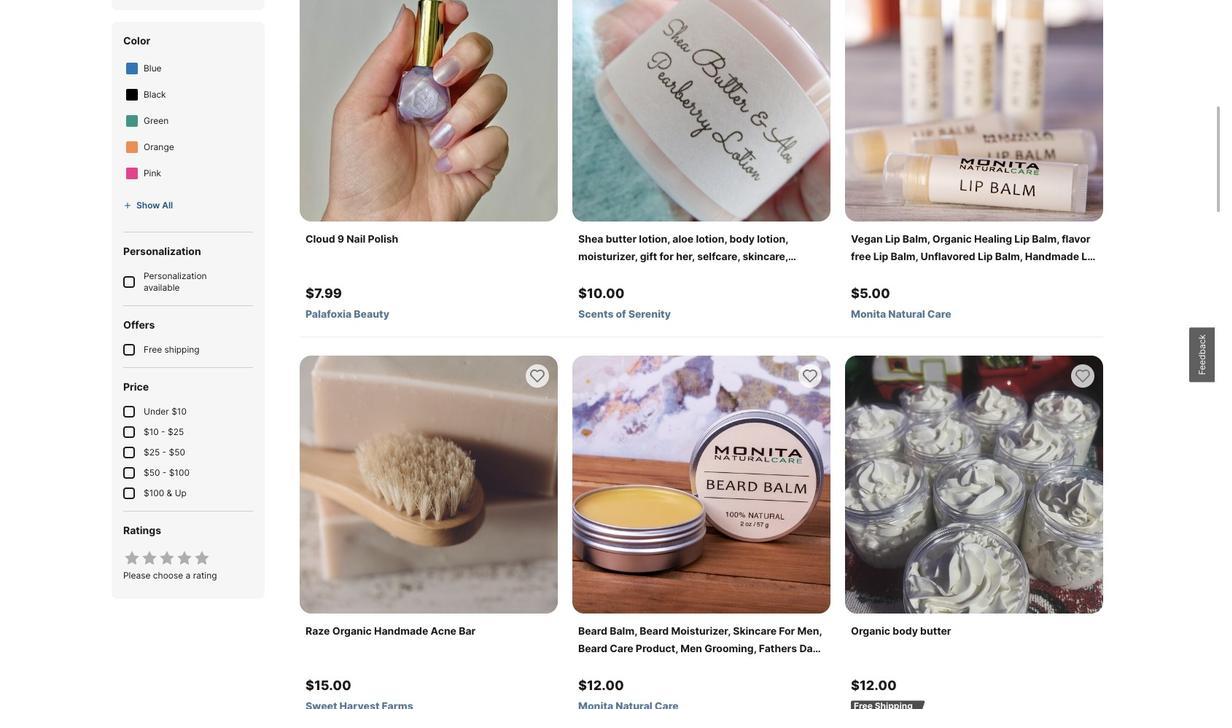 Task type: vqa. For each thing, say whether or not it's contained in the screenshot.
the Bar
yes



Task type: describe. For each thing, give the bounding box(es) containing it.
shipping
[[165, 344, 200, 355]]

2 tabler image from the top
[[123, 550, 141, 568]]

shea
[[579, 233, 604, 245]]

cloud 9 nail polish link
[[306, 231, 552, 248]]

product name is beard balm, beard moisturizer, skincare for men, beard care product, men grooming, fathers day gift, gift for men, gift for dad, unique gift image
[[573, 356, 831, 614]]

natural
[[889, 308, 926, 320]]

choose
[[153, 571, 183, 581]]

lotion, up gift
[[639, 233, 671, 245]]

1 horizontal spatial $25
[[168, 427, 184, 438]]

under $10
[[144, 406, 187, 417]]

$100 & up
[[144, 488, 187, 499]]

a
[[186, 571, 191, 581]]

her,
[[676, 250, 695, 263]]

all
[[162, 200, 173, 211]]

monita natural care link
[[851, 308, 1098, 321]]

product
[[1011, 268, 1050, 280]]

product,
[[636, 643, 678, 655]]

please
[[123, 571, 151, 581]]

raze
[[306, 625, 330, 638]]

0 vertical spatial men,
[[798, 625, 822, 638]]

1 horizontal spatial $10
[[172, 406, 187, 417]]

balm,
[[964, 268, 991, 280]]

vegan lip balm, organic healing lip balm, flavor free lip balm, unflavored lip balm, handmade lip balm, moisturizing lip balm, lip product link
[[851, 231, 1098, 280]]

3 tabler image from the left
[[176, 550, 193, 568]]

$25 - $50
[[144, 447, 185, 458]]

&
[[167, 488, 172, 499]]

- for $50
[[163, 468, 167, 479]]

of
[[616, 308, 626, 320]]

2 tabler image from the left
[[158, 550, 176, 568]]

personalization for personalization
[[123, 245, 201, 258]]

flavor
[[1062, 233, 1091, 245]]

pearberry
[[663, 268, 713, 280]]

moisturizer,
[[672, 625, 731, 638]]

nail
[[347, 233, 366, 245]]

$50 - $100
[[144, 468, 190, 479]]

vegan
[[851, 233, 883, 245]]

0 horizontal spatial $50
[[144, 468, 160, 479]]

lotion, up selfcare,
[[696, 233, 727, 245]]

green
[[144, 115, 169, 126]]

2 gift from the left
[[669, 660, 688, 673]]

1 vertical spatial body
[[893, 625, 918, 638]]

organic body butter link
[[851, 623, 1098, 641]]

price
[[123, 381, 149, 393]]

aloe
[[673, 233, 694, 245]]

stocking
[[579, 268, 622, 280]]

raze organic handmade acne bar link
[[306, 623, 552, 641]]

gift,
[[579, 660, 600, 673]]

show
[[136, 200, 160, 211]]

$5.00
[[851, 286, 891, 301]]

0 horizontal spatial $10
[[144, 427, 159, 438]]

free
[[851, 250, 871, 263]]

2 horizontal spatial for
[[779, 625, 795, 638]]

moisturizing
[[881, 268, 944, 280]]

0 horizontal spatial men,
[[642, 660, 667, 673]]

4 tabler image from the left
[[193, 550, 211, 568]]

pink
[[144, 168, 161, 179]]

9
[[338, 233, 344, 245]]

0 horizontal spatial handmade
[[374, 625, 428, 638]]

product name is organic body butter image
[[846, 356, 1104, 614]]

polish
[[368, 233, 399, 245]]

- for $10
[[161, 427, 165, 438]]

beard balm, beard moisturizer, skincare for men, beard care product, men grooming, fathers day gift, gift for men, gift for dad, unique gift $12.00
[[579, 625, 822, 694]]

1 vertical spatial butter
[[921, 625, 952, 638]]

0 horizontal spatial for
[[624, 660, 640, 673]]

beauty
[[354, 308, 390, 320]]

- for $25
[[162, 447, 166, 458]]

day
[[800, 643, 819, 655]]

lip right balm,
[[993, 268, 1009, 280]]

moisturizer,
[[579, 250, 638, 263]]

palafoxia
[[306, 308, 352, 320]]

show all
[[136, 200, 173, 211]]

healing
[[975, 233, 1013, 245]]

silky
[[748, 268, 772, 280]]

beard balm, beard moisturizer, skincare for men, beard care product, men grooming, fathers day gift, gift for men, gift for dad, unique gift link
[[579, 623, 825, 673]]

3 gift from the left
[[771, 660, 790, 673]]

unflavored
[[921, 250, 976, 263]]

product name is shea butter lotion, aloe lotion, body lotion, moisturizer, gift for her, selfcare, skincare, stocking stuffer, pearberry lotion, silky image
[[573, 0, 831, 222]]

handmade inside vegan lip balm, organic healing lip balm, flavor free lip balm, unflavored lip balm, handmade lip balm, moisturizing lip balm, lip product $5.00 monita natural care
[[1026, 250, 1080, 263]]

orange
[[144, 142, 174, 152]]

vegan lip balm, organic healing lip balm, flavor free lip balm, unflavored lip balm, handmade lip balm, moisturizing lip balm, lip product $5.00 monita natural care
[[851, 233, 1097, 320]]

serenity
[[629, 308, 671, 320]]

0 horizontal spatial $100
[[144, 488, 164, 499]]

color
[[123, 34, 150, 47]]

selfcare,
[[698, 250, 741, 263]]

$10 - $25
[[144, 427, 184, 438]]

scents of serenity link
[[579, 308, 825, 321]]



Task type: locate. For each thing, give the bounding box(es) containing it.
monita
[[851, 308, 887, 320]]

$10 down "under"
[[144, 427, 159, 438]]

$100 left &
[[144, 488, 164, 499]]

favorite image for $15.00
[[529, 368, 546, 385]]

$25
[[168, 427, 184, 438], [144, 447, 160, 458]]

2 horizontal spatial gift
[[771, 660, 790, 673]]

0 vertical spatial tabler image
[[123, 201, 132, 210]]

1 horizontal spatial men,
[[798, 625, 822, 638]]

under
[[144, 406, 169, 417]]

men, down the product,
[[642, 660, 667, 673]]

1 favorite image from the left
[[529, 368, 546, 385]]

-
[[161, 427, 165, 438], [162, 447, 166, 458], [163, 468, 167, 479]]

offers
[[123, 319, 155, 331]]

beard
[[579, 625, 608, 638], [640, 625, 669, 638], [579, 643, 608, 655]]

$25 down the $10 - $25
[[144, 447, 160, 458]]

0 vertical spatial handmade
[[1026, 250, 1080, 263]]

personalization
[[123, 245, 201, 258], [144, 271, 207, 282]]

gift down 'men'
[[669, 660, 688, 673]]

lotion, up skincare,
[[757, 233, 789, 245]]

1 horizontal spatial for
[[690, 660, 706, 673]]

balm,
[[903, 233, 931, 245], [1032, 233, 1060, 245], [891, 250, 919, 263], [996, 250, 1023, 263], [851, 268, 879, 280], [610, 625, 638, 638]]

1 vertical spatial $25
[[144, 447, 160, 458]]

body
[[730, 233, 755, 245], [893, 625, 918, 638]]

lip right healing
[[1015, 233, 1030, 245]]

1 horizontal spatial care
[[928, 308, 952, 320]]

black
[[144, 89, 166, 100]]

0 vertical spatial body
[[730, 233, 755, 245]]

tabler image left the show
[[123, 201, 132, 210]]

1 vertical spatial $10
[[144, 427, 159, 438]]

1 gift from the left
[[602, 660, 621, 673]]

$10 right "under"
[[172, 406, 187, 417]]

for down 'men'
[[690, 660, 706, 673]]

2 favorite image from the left
[[802, 368, 819, 385]]

2 $12.00 from the left
[[851, 678, 897, 694]]

favorite image for $12.00
[[802, 368, 819, 385]]

0 horizontal spatial $25
[[144, 447, 160, 458]]

1 horizontal spatial $100
[[169, 468, 190, 479]]

1 horizontal spatial organic
[[851, 625, 891, 638]]

- down $25 - $50
[[163, 468, 167, 479]]

care right natural
[[928, 308, 952, 320]]

product name is raze organic handmade acne bar image
[[300, 356, 558, 614]]

1 horizontal spatial $12.00
[[851, 678, 897, 694]]

$50
[[169, 447, 185, 458], [144, 468, 160, 479]]

0 vertical spatial $100
[[169, 468, 190, 479]]

scents
[[579, 308, 614, 320]]

lotion, down selfcare,
[[715, 268, 746, 280]]

up
[[175, 488, 187, 499]]

please choose a rating
[[123, 571, 217, 581]]

personalization for personalization available
[[144, 271, 207, 282]]

tabler image
[[123, 201, 132, 210], [123, 550, 141, 568]]

0 vertical spatial $10
[[172, 406, 187, 417]]

1 $12.00 from the left
[[579, 678, 624, 694]]

0 vertical spatial $25
[[168, 427, 184, 438]]

gift
[[602, 660, 621, 673], [669, 660, 688, 673], [771, 660, 790, 673]]

organic inside vegan lip balm, organic healing lip balm, flavor free lip balm, unflavored lip balm, handmade lip balm, moisturizing lip balm, lip product $5.00 monita natural care
[[933, 233, 972, 245]]

tabler image inside show all "button"
[[123, 201, 132, 210]]

cloud
[[306, 233, 335, 245]]

1 tabler image from the left
[[141, 550, 158, 568]]

gift right gift,
[[602, 660, 621, 673]]

0 horizontal spatial $12.00
[[579, 678, 624, 694]]

care inside beard balm, beard moisturizer, skincare for men, beard care product, men grooming, fathers day gift, gift for men, gift for dad, unique gift $12.00
[[610, 643, 634, 655]]

$12.00 inside beard balm, beard moisturizer, skincare for men, beard care product, men grooming, fathers day gift, gift for men, gift for dad, unique gift $12.00
[[579, 678, 624, 694]]

care inside vegan lip balm, organic healing lip balm, flavor free lip balm, unflavored lip balm, handmade lip balm, moisturizing lip balm, lip product $5.00 monita natural care
[[928, 308, 952, 320]]

skincare
[[733, 625, 777, 638]]

0 vertical spatial care
[[928, 308, 952, 320]]

shea butter lotion, aloe lotion, body lotion, moisturizer, gift for her, selfcare, skincare, stocking stuffer, pearberry lotion, silky link
[[579, 231, 825, 280]]

tabler image up the a
[[176, 550, 193, 568]]

1 tabler image from the top
[[123, 201, 132, 210]]

2 horizontal spatial organic
[[933, 233, 972, 245]]

1 vertical spatial -
[[162, 447, 166, 458]]

lip right free
[[874, 250, 889, 263]]

product name is vegan lip balm, organic healing lip balm, flavor free lip balm, unflavored lip balm, handmade lip balm, moisturizing lip balm, lip product image
[[846, 0, 1104, 222]]

1 vertical spatial men,
[[642, 660, 667, 673]]

$10
[[172, 406, 187, 417], [144, 427, 159, 438]]

0 horizontal spatial butter
[[606, 233, 637, 245]]

personalization available
[[144, 271, 207, 293]]

stuffer,
[[624, 268, 660, 280]]

favorite image
[[1075, 368, 1092, 385]]

lip right vegan
[[886, 233, 901, 245]]

lip down healing
[[978, 250, 993, 263]]

$10.00
[[579, 286, 625, 301]]

0 horizontal spatial favorite image
[[529, 368, 546, 385]]

$25 down under $10
[[168, 427, 184, 438]]

$100
[[169, 468, 190, 479], [144, 488, 164, 499]]

for up fathers
[[779, 625, 795, 638]]

acne
[[431, 625, 457, 638]]

fathers
[[759, 643, 798, 655]]

body inside shea butter lotion, aloe lotion, body lotion, moisturizer, gift for her, selfcare, skincare, stocking stuffer, pearberry lotion, silky $10.00 scents of serenity
[[730, 233, 755, 245]]

0 horizontal spatial organic
[[332, 625, 372, 638]]

men
[[681, 643, 703, 655]]

1 horizontal spatial body
[[893, 625, 918, 638]]

men,
[[798, 625, 822, 638], [642, 660, 667, 673]]

palafoxia beauty link
[[306, 308, 552, 321]]

1 vertical spatial tabler image
[[123, 550, 141, 568]]

0 vertical spatial butter
[[606, 233, 637, 245]]

1 horizontal spatial handmade
[[1026, 250, 1080, 263]]

tabler image up choose
[[158, 550, 176, 568]]

available
[[144, 282, 180, 293]]

cloud 9 nail polish
[[306, 233, 399, 245]]

for
[[779, 625, 795, 638], [624, 660, 640, 673], [690, 660, 706, 673]]

0 horizontal spatial care
[[610, 643, 634, 655]]

free shipping
[[144, 344, 200, 355]]

lip down unflavored at the top right of the page
[[946, 268, 962, 280]]

grooming,
[[705, 643, 757, 655]]

0 vertical spatial -
[[161, 427, 165, 438]]

organic
[[933, 233, 972, 245], [332, 625, 372, 638], [851, 625, 891, 638]]

1 vertical spatial care
[[610, 643, 634, 655]]

1 vertical spatial handmade
[[374, 625, 428, 638]]

0 vertical spatial $50
[[169, 447, 185, 458]]

$12.00 down gift,
[[579, 678, 624, 694]]

tabler image up "please"
[[123, 550, 141, 568]]

for
[[660, 250, 674, 263]]

shea butter lotion, aloe lotion, body lotion, moisturizer, gift for her, selfcare, skincare, stocking stuffer, pearberry lotion, silky $10.00 scents of serenity
[[579, 233, 789, 320]]

1 horizontal spatial favorite image
[[802, 368, 819, 385]]

handmade up product at the right top of page
[[1026, 250, 1080, 263]]

0 horizontal spatial gift
[[602, 660, 621, 673]]

ratings
[[123, 525, 161, 537]]

$100 up up
[[169, 468, 190, 479]]

lotion,
[[639, 233, 671, 245], [696, 233, 727, 245], [757, 233, 789, 245], [715, 268, 746, 280]]

tabler image up rating
[[193, 550, 211, 568]]

1 vertical spatial personalization
[[144, 271, 207, 282]]

bar
[[459, 625, 476, 638]]

personalization up personalization available
[[123, 245, 201, 258]]

favorite image
[[529, 368, 546, 385], [802, 368, 819, 385]]

raze organic handmade acne bar
[[306, 625, 476, 638]]

gift
[[640, 250, 657, 263]]

free
[[144, 344, 162, 355]]

men, up day on the bottom right of the page
[[798, 625, 822, 638]]

$12.00
[[579, 678, 624, 694], [851, 678, 897, 694]]

organic body butter
[[851, 625, 952, 638]]

dad,
[[708, 660, 731, 673]]

blue
[[144, 63, 162, 74]]

tabler image up "please"
[[141, 550, 158, 568]]

balm, inside beard balm, beard moisturizer, skincare for men, beard care product, men grooming, fathers day gift, gift for men, gift for dad, unique gift $12.00
[[610, 625, 638, 638]]

handmade left acne
[[374, 625, 428, 638]]

skincare,
[[743, 250, 788, 263]]

care left the product,
[[610, 643, 634, 655]]

1 horizontal spatial gift
[[669, 660, 688, 673]]

2 vertical spatial -
[[163, 468, 167, 479]]

care
[[928, 308, 952, 320], [610, 643, 634, 655]]

$50 down $25 - $50
[[144, 468, 160, 479]]

- up $25 - $50
[[161, 427, 165, 438]]

tabler image
[[141, 550, 158, 568], [158, 550, 176, 568], [176, 550, 193, 568], [193, 550, 211, 568]]

1 vertical spatial $100
[[144, 488, 164, 499]]

butter inside shea butter lotion, aloe lotion, body lotion, moisturizer, gift for her, selfcare, skincare, stocking stuffer, pearberry lotion, silky $10.00 scents of serenity
[[606, 233, 637, 245]]

1 vertical spatial $50
[[144, 468, 160, 479]]

rating
[[193, 571, 217, 581]]

gift down fathers
[[771, 660, 790, 673]]

0 vertical spatial personalization
[[123, 245, 201, 258]]

unique
[[733, 660, 769, 673]]

product name is cloud 9 nail polish image
[[300, 0, 558, 222]]

butter
[[606, 233, 637, 245], [921, 625, 952, 638]]

1 horizontal spatial butter
[[921, 625, 952, 638]]

1 horizontal spatial $50
[[169, 447, 185, 458]]

0 horizontal spatial body
[[730, 233, 755, 245]]

$7.99
[[306, 286, 342, 301]]

personalization up available at left top
[[144, 271, 207, 282]]

show all button
[[123, 191, 173, 220]]

lip down flavor at the top right of the page
[[1082, 250, 1097, 263]]

$12.00 down organic body butter
[[851, 678, 897, 694]]

- down the $10 - $25
[[162, 447, 166, 458]]

$15.00
[[306, 678, 351, 694]]

$7.99 palafoxia beauty
[[306, 286, 390, 320]]

for down the product,
[[624, 660, 640, 673]]

$50 up the $50 - $100
[[169, 447, 185, 458]]



